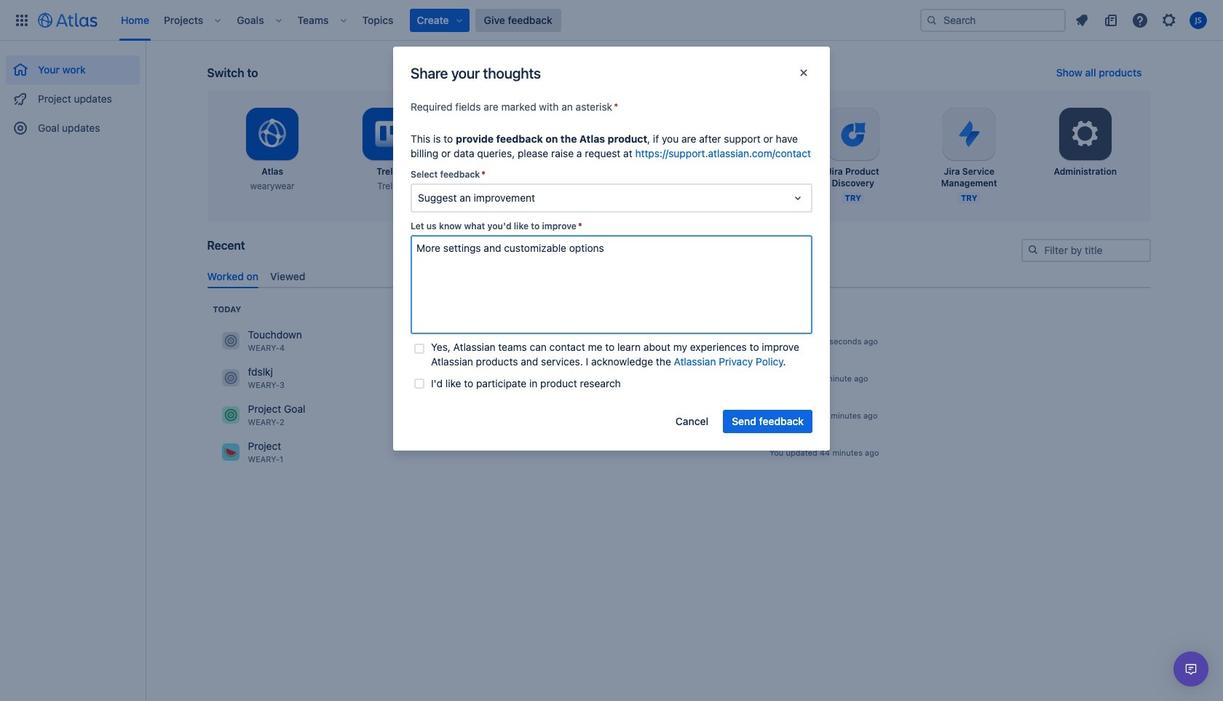 Task type: describe. For each thing, give the bounding box(es) containing it.
open intercom messenger image
[[1183, 661, 1200, 678]]

search image
[[1027, 244, 1039, 256]]

help image
[[1132, 11, 1149, 29]]

Filter by title field
[[1023, 240, 1150, 261]]

4 townsquare image from the top
[[222, 444, 239, 461]]

2 townsquare image from the top
[[222, 369, 239, 387]]

3 townsquare image from the top
[[222, 407, 239, 424]]

top element
[[9, 0, 920, 40]]



Task type: locate. For each thing, give the bounding box(es) containing it.
group
[[6, 41, 140, 147]]

search image
[[926, 14, 938, 26]]

tab list
[[201, 264, 1157, 288]]

Search field
[[920, 8, 1066, 32]]

banner
[[0, 0, 1223, 41]]

heading
[[213, 304, 241, 315]]

1 townsquare image from the top
[[222, 332, 239, 350]]

settings image
[[1068, 117, 1103, 151]]

close modal image
[[795, 64, 813, 82]]

townsquare image
[[222, 332, 239, 350], [222, 369, 239, 387], [222, 407, 239, 424], [222, 444, 239, 461]]

None text field
[[411, 235, 813, 334]]

open image
[[789, 189, 807, 207]]



Task type: vqa. For each thing, say whether or not it's contained in the screenshot.
Open Intercom Messenger image
yes



